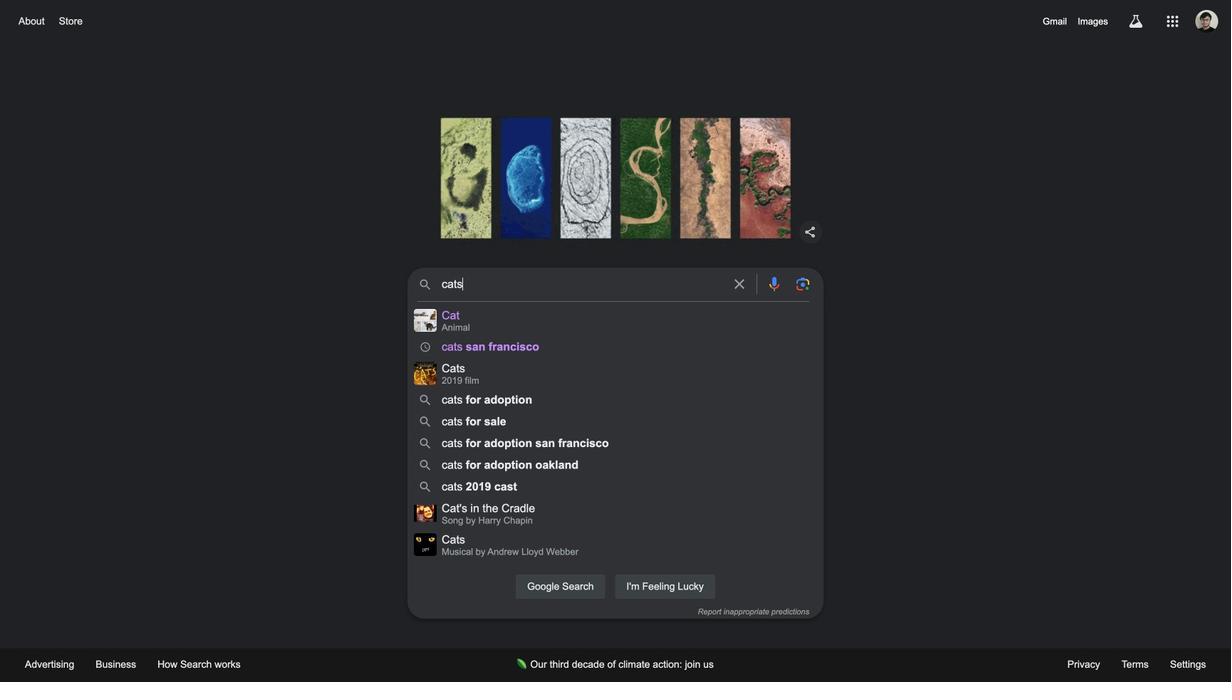 Task type: describe. For each thing, give the bounding box(es) containing it.
cats movie option
[[442, 362, 810, 386]]

cats musical option
[[442, 534, 810, 558]]

cats option
[[442, 309, 783, 333]]

earth day 2024 image
[[438, 107, 794, 249]]

search labs image
[[1128, 13, 1145, 30]]

cats in the cradle option
[[442, 502, 810, 526]]

Search text field
[[442, 269, 723, 301]]



Task type: locate. For each thing, give the bounding box(es) containing it.
search by image image
[[795, 276, 812, 293]]

None search field
[[14, 264, 1217, 619]]

list box
[[408, 305, 824, 561]]

I'm Feeling Lucky submit
[[615, 574, 716, 600]]

search by voice image
[[766, 276, 783, 293]]



Task type: vqa. For each thing, say whether or not it's contained in the screenshot.
Hr
no



